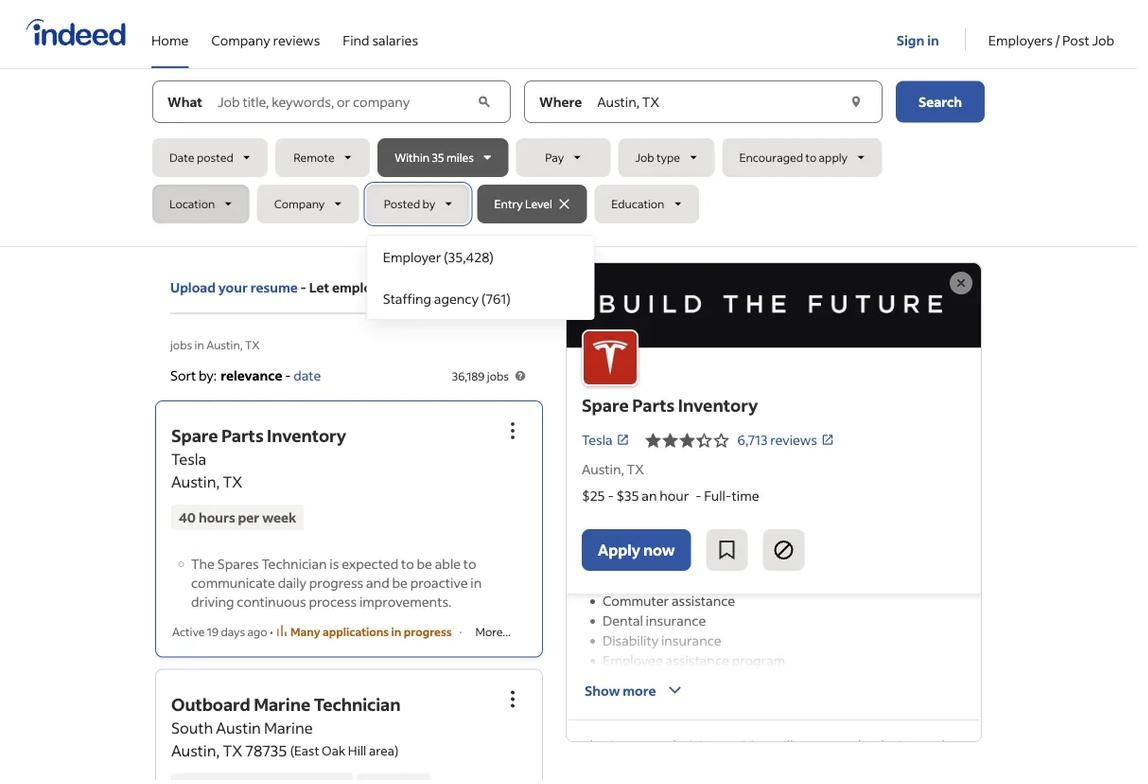 Task type: describe. For each thing, give the bounding box(es) containing it.
job actions menu is collapsed image for active 19 days ago
[[502, 419, 524, 442]]

2 horizontal spatial and
[[754, 774, 777, 781]]

tesla link
[[582, 430, 630, 450]]

- left date
[[285, 366, 291, 383]]

full-
[[705, 486, 732, 504]]

employer (35,428)
[[383, 248, 494, 265]]

salaries
[[372, 31, 418, 48]]

expected
[[342, 555, 399, 572]]

1 vertical spatial jobs
[[487, 368, 509, 383]]

tx up the $35
[[627, 460, 644, 477]]

commuter
[[603, 592, 669, 609]]

outboard marine technician button
[[171, 693, 401, 715]]

find salaries link
[[343, 0, 418, 64]]

company reviews link
[[211, 0, 320, 64]]

find
[[402, 279, 427, 296]]

6,713 reviews link
[[738, 431, 835, 448]]

hours
[[199, 509, 236, 526]]

responsible
[[763, 755, 834, 772]]

clear image
[[847, 92, 866, 111]]

level
[[525, 196, 553, 211]]

many applications in progress
[[291, 624, 452, 639]]

driving
[[191, 592, 234, 610]]

0 horizontal spatial will
[[721, 755, 742, 772]]

date
[[294, 366, 321, 383]]

outboard marine technician south austin marine austin, tx 78735 ( east oak hill area )
[[171, 693, 401, 760]]

upload
[[170, 279, 216, 296]]

communicate
[[191, 574, 275, 591]]

jobs in austin, tx
[[170, 337, 260, 352]]

company for company
[[274, 196, 325, 211]]

to inside the spares technician position will report to the designated spares supervisor and will be responsible for identifying spare parts, transacting parts into and out of inventory syste
[[838, 736, 851, 753]]

week
[[262, 509, 297, 526]]

program
[[732, 651, 786, 668]]

progress inside the spares technician is expected to be able to communicate daily progress and be proactive in driving continuous process improvements.
[[309, 574, 364, 591]]

search
[[919, 93, 963, 110]]

per
[[238, 509, 260, 526]]

•
[[270, 624, 274, 639]]

is
[[330, 555, 339, 572]]

spares for spares
[[608, 736, 650, 753]]

date
[[169, 150, 195, 165]]

tesla inside the tesla link
[[582, 431, 613, 448]]

menu containing employer (35,428)
[[367, 235, 595, 320]]

employers
[[332, 279, 399, 296]]

(761)
[[482, 290, 511, 307]]

employer
[[383, 248, 441, 265]]

encouraged to apply
[[740, 150, 848, 165]]

employers / post job link
[[989, 0, 1115, 64]]

proactive
[[411, 574, 468, 591]]

date posted
[[169, 150, 234, 165]]

identifying
[[857, 755, 924, 772]]

sign in
[[897, 31, 940, 48]]

now
[[644, 540, 675, 559]]

date posted button
[[152, 138, 268, 177]]

commuter assistance dental insurance disability insurance employee assistance program
[[603, 592, 786, 668]]

job actions menu is collapsed image for (
[[502, 688, 524, 710]]

entry level
[[495, 196, 553, 211]]

employee
[[603, 651, 663, 668]]

find salaries
[[343, 31, 418, 48]]

technician for outboard marine technician south austin marine austin, tx 78735 ( east oak hill area )
[[314, 693, 401, 715]]

·
[[460, 624, 462, 639]]

in inside the spares technician is expected to be able to communicate daily progress and be proactive in driving continuous process improvements.
[[471, 574, 482, 591]]

job inside job type popup button
[[636, 150, 655, 165]]

agency
[[434, 290, 479, 307]]

job type
[[636, 150, 681, 165]]

technician for the spares technician is expected to be able to communicate daily progress and be proactive in driving continuous process improvements.
[[262, 555, 327, 572]]

austin, inside "outboard marine technician south austin marine austin, tx 78735 ( east oak hill area )"
[[171, 740, 220, 760]]

spares for communicate
[[218, 555, 259, 572]]

you
[[430, 279, 453, 296]]

parts for spare parts inventory
[[633, 394, 675, 416]]

parts,
[[582, 774, 617, 781]]

posted
[[197, 150, 234, 165]]

east
[[294, 742, 319, 758]]

within 35 miles
[[395, 150, 474, 165]]

company reviews
[[211, 31, 320, 48]]

austin, up by:
[[207, 337, 243, 352]]

78735
[[245, 740, 287, 760]]

inventory for spare parts inventory tesla austin, tx
[[267, 424, 346, 446]]

close job details image
[[950, 272, 973, 294]]

clear element for what
[[475, 92, 495, 111]]

1 horizontal spatial progress
[[404, 624, 452, 639]]

/
[[1056, 31, 1061, 48]]

out
[[780, 774, 801, 781]]

search button
[[897, 81, 986, 123]]

an
[[642, 486, 657, 504]]

6,713 reviews
[[738, 431, 818, 448]]

the for the spares technician position will report to the designated spares supervisor and will be responsible for identifying spare parts, transacting parts into and out of inventory syste
[[582, 736, 606, 753]]

0 vertical spatial assistance
[[672, 592, 736, 609]]

more... button
[[470, 623, 517, 640]]

employer (35,428) link
[[368, 236, 594, 277]]

36,189 jobs
[[452, 368, 509, 383]]

parts for spare parts inventory tesla austin, tx
[[221, 424, 264, 446]]

pay
[[546, 150, 564, 165]]

1 vertical spatial assistance
[[666, 651, 730, 668]]

clear element for where
[[847, 92, 866, 111]]

into
[[727, 774, 751, 781]]

what
[[168, 93, 203, 110]]

location
[[169, 196, 215, 211]]

1 vertical spatial marine
[[264, 717, 313, 737]]

date link
[[294, 366, 321, 383]]

of
[[804, 774, 817, 781]]

post
[[1063, 31, 1090, 48]]

within
[[395, 150, 430, 165]]

to right able
[[464, 555, 477, 572]]

- left let
[[301, 279, 307, 296]]

find
[[343, 31, 370, 48]]

upload your resume - let employers find you
[[170, 279, 453, 296]]

area
[[369, 742, 395, 758]]

be for the spares technician position will report to the designated spares supervisor and will be responsible for identifying spare parts, transacting parts into and out of inventory syste
[[745, 755, 760, 772]]

staffing
[[383, 290, 432, 307]]

tx inside spare parts inventory tesla austin, tx
[[223, 472, 242, 491]]

home link
[[151, 0, 189, 64]]

save this job image
[[716, 539, 739, 561]]

none search field containing what
[[152, 80, 986, 320]]

Where field
[[594, 81, 845, 123]]

location button
[[152, 185, 250, 223]]

company button
[[257, 185, 359, 223]]

show
[[585, 681, 621, 698]]

active
[[172, 624, 205, 639]]



Task type: locate. For each thing, give the bounding box(es) containing it.
employers
[[989, 31, 1054, 48]]

technician up hill
[[314, 693, 401, 715]]

0 horizontal spatial spare
[[171, 424, 218, 446]]

sort by: relevance - date
[[170, 366, 321, 383]]

in up by:
[[195, 337, 204, 352]]

tesla up austin, tx
[[582, 431, 613, 448]]

0 vertical spatial will
[[773, 736, 794, 753]]

job type button
[[619, 138, 715, 177]]

staffing agency (761)
[[383, 290, 511, 307]]

0 vertical spatial technician
[[262, 555, 327, 572]]

What field
[[214, 81, 473, 123]]

parts
[[693, 774, 724, 781]]

$35
[[617, 486, 639, 504]]

1 horizontal spatial inventory
[[679, 394, 759, 416]]

1 vertical spatial technician
[[314, 693, 401, 715]]

spares inside the spares technician is expected to be able to communicate daily progress and be proactive in driving continuous process improvements.
[[218, 555, 259, 572]]

0 horizontal spatial clear element
[[475, 92, 495, 111]]

will up into
[[721, 755, 742, 772]]

36,189
[[452, 368, 485, 383]]

tx inside "outboard marine technician south austin marine austin, tx 78735 ( east oak hill area )"
[[223, 740, 242, 760]]

technician
[[262, 555, 327, 572], [314, 693, 401, 715], [653, 736, 718, 753]]

the inside the spares technician is expected to be able to communicate daily progress and be proactive in driving continuous process improvements.
[[191, 555, 215, 572]]

encouraged to apply button
[[723, 138, 883, 177]]

to inside encouraged to apply dropdown button
[[806, 150, 817, 165]]

to up for
[[838, 736, 851, 753]]

0 vertical spatial be
[[417, 555, 433, 572]]

job left the type
[[636, 150, 655, 165]]

progress down is
[[309, 574, 364, 591]]

1 vertical spatial spares
[[608, 736, 650, 753]]

parts down sort by: relevance - date
[[221, 424, 264, 446]]

technician up supervisor
[[653, 736, 718, 753]]

job actions menu is collapsed image
[[502, 419, 524, 442], [502, 688, 524, 710]]

spare for spare parts inventory
[[582, 394, 629, 416]]

and down expected
[[366, 574, 390, 591]]

type
[[657, 150, 681, 165]]

1 horizontal spatial tesla
[[582, 431, 613, 448]]

reviews right 6,713
[[771, 431, 818, 448]]

0 horizontal spatial be
[[392, 574, 408, 591]]

1 vertical spatial insurance
[[662, 631, 722, 648]]

2 job actions menu is collapsed image from the top
[[502, 688, 524, 710]]

let
[[309, 279, 330, 296]]

1 horizontal spatial and
[[695, 755, 719, 772]]

parts up the 3.3 out of 5 stars. link to 6,713 company reviews (opens in a new tab) image
[[633, 394, 675, 416]]

0 vertical spatial marine
[[254, 693, 311, 715]]

remote button
[[276, 138, 370, 177]]

clear element up apply
[[847, 92, 866, 111]]

tesla inside spare parts inventory tesla austin, tx
[[171, 449, 207, 468]]

be inside the spares technician position will report to the designated spares supervisor and will be responsible for identifying spare parts, transacting parts into and out of inventory syste
[[745, 755, 760, 772]]

1 horizontal spatial clear element
[[847, 92, 866, 111]]

2 vertical spatial spares
[[582, 755, 624, 772]]

austin, inside spare parts inventory tesla austin, tx
[[171, 472, 220, 491]]

technician inside "outboard marine technician south austin marine austin, tx 78735 ( east oak hill area )"
[[314, 693, 401, 715]]

)
[[395, 742, 399, 758]]

0 horizontal spatial reviews
[[273, 31, 320, 48]]

assistance down save this job icon
[[672, 592, 736, 609]]

hill
[[348, 742, 367, 758]]

2 vertical spatial and
[[754, 774, 777, 781]]

2 clear element from the left
[[847, 92, 866, 111]]

tx down austin
[[223, 740, 242, 760]]

austin, tx
[[582, 460, 644, 477]]

and inside the spares technician is expected to be able to communicate daily progress and be proactive in driving continuous process improvements.
[[366, 574, 390, 591]]

education
[[612, 196, 665, 211]]

1 vertical spatial be
[[392, 574, 408, 591]]

reviews for 6,713 reviews
[[771, 431, 818, 448]]

0 horizontal spatial company
[[211, 31, 271, 48]]

be up into
[[745, 755, 760, 772]]

austin, down south
[[171, 740, 220, 760]]

0 vertical spatial job actions menu is collapsed image
[[502, 419, 524, 442]]

2 vertical spatial be
[[745, 755, 760, 772]]

spare parts inventory tesla austin, tx
[[171, 424, 346, 491]]

technician up the daily
[[262, 555, 327, 572]]

0 vertical spatial insurance
[[646, 611, 707, 628]]

clear element
[[475, 92, 495, 111], [847, 92, 866, 111]]

0 vertical spatial jobs
[[170, 337, 192, 352]]

2 vertical spatial technician
[[653, 736, 718, 753]]

remote
[[294, 150, 335, 165]]

tx up 'relevance' at the top
[[245, 337, 260, 352]]

report
[[796, 736, 835, 753]]

inventory
[[819, 774, 879, 781]]

spare parts inventory button
[[171, 424, 346, 446]]

technician inside the spares technician position will report to the designated spares supervisor and will be responsible for identifying spare parts, transacting parts into and out of inventory syste
[[653, 736, 718, 753]]

0 vertical spatial parts
[[633, 394, 675, 416]]

40
[[179, 509, 196, 526]]

1 horizontal spatial spare
[[582, 394, 629, 416]]

by:
[[199, 366, 217, 383]]

tx up 40 hours per week
[[223, 472, 242, 491]]

company inside popup button
[[274, 196, 325, 211]]

continuous
[[237, 592, 306, 610]]

entry
[[495, 196, 523, 211]]

many
[[291, 624, 320, 639]]

reviews left find
[[273, 31, 320, 48]]

- left full-
[[696, 486, 702, 504]]

tesla logo image
[[567, 263, 982, 348], [582, 330, 639, 386]]

jobs up sort
[[170, 337, 192, 352]]

1 vertical spatial spare
[[171, 424, 218, 446]]

and left out
[[754, 774, 777, 781]]

1 horizontal spatial company
[[274, 196, 325, 211]]

inventory down date
[[267, 424, 346, 446]]

progress left ·
[[404, 624, 452, 639]]

0 vertical spatial tesla
[[582, 431, 613, 448]]

transacting
[[620, 774, 690, 781]]

the for the spares technician is expected to be able to communicate daily progress and be proactive in driving continuous process improvements.
[[191, 555, 215, 572]]

(35,428)
[[444, 248, 494, 265]]

1 horizontal spatial reviews
[[771, 431, 818, 448]]

the spares technician position will report to the designated spares supervisor and will be responsible for identifying spare parts, transacting parts into and out of inventory syste
[[582, 736, 964, 781]]

posted
[[384, 196, 421, 211]]

the inside the spares technician position will report to the designated spares supervisor and will be responsible for identifying spare parts, transacting parts into and out of inventory syste
[[582, 736, 606, 753]]

in
[[928, 31, 940, 48], [195, 337, 204, 352], [471, 574, 482, 591], [391, 624, 402, 639]]

active 19 days ago
[[172, 624, 268, 639]]

parts
[[633, 394, 675, 416], [221, 424, 264, 446]]

1 horizontal spatial jobs
[[487, 368, 509, 383]]

and up parts on the right
[[695, 755, 719, 772]]

clear element up 'within 35 miles' dropdown button
[[475, 92, 495, 111]]

spare for spare parts inventory tesla austin, tx
[[171, 424, 218, 446]]

encouraged
[[740, 150, 804, 165]]

not interested image
[[773, 539, 796, 561]]

for
[[837, 755, 855, 772]]

spares up supervisor
[[608, 736, 650, 753]]

0 vertical spatial progress
[[309, 574, 364, 591]]

1 horizontal spatial job
[[1093, 31, 1115, 48]]

reviews for company reviews
[[273, 31, 320, 48]]

1 vertical spatial reviews
[[771, 431, 818, 448]]

dental
[[603, 611, 644, 628]]

jobs
[[170, 337, 192, 352], [487, 368, 509, 383]]

job actions menu is collapsed image down more... dropdown button
[[502, 688, 524, 710]]

supervisor
[[626, 755, 693, 772]]

1 vertical spatial company
[[274, 196, 325, 211]]

tesla up 40
[[171, 449, 207, 468]]

None search field
[[152, 80, 986, 320]]

- left the $35
[[608, 486, 614, 504]]

1 vertical spatial parts
[[221, 424, 264, 446]]

austin, up $25
[[582, 460, 625, 477]]

be for the spares technician is expected to be able to communicate daily progress and be proactive in driving continuous process improvements.
[[392, 574, 408, 591]]

the up parts,
[[582, 736, 606, 753]]

be left able
[[417, 555, 433, 572]]

relevance
[[221, 366, 282, 383]]

to up proactive
[[401, 555, 414, 572]]

2 horizontal spatial be
[[745, 755, 760, 772]]

insurance up the chevron down image
[[662, 631, 722, 648]]

0 horizontal spatial tesla
[[171, 449, 207, 468]]

inventory up the 3.3 out of 5 stars. link to 6,713 company reviews (opens in a new tab) image
[[679, 394, 759, 416]]

0 vertical spatial spares
[[218, 555, 259, 572]]

0 vertical spatial the
[[191, 555, 215, 572]]

0 vertical spatial inventory
[[679, 394, 759, 416]]

show more button
[[584, 677, 688, 706]]

disability
[[603, 631, 659, 648]]

1 horizontal spatial be
[[417, 555, 433, 572]]

the up 'communicate'
[[191, 555, 215, 572]]

spare inside spare parts inventory tesla austin, tx
[[171, 424, 218, 446]]

home
[[151, 31, 189, 48]]

1 job actions menu is collapsed image from the top
[[502, 419, 524, 442]]

apply
[[819, 150, 848, 165]]

help icon image
[[513, 368, 528, 383]]

3.3 out of 5 stars. link to 6,713 company reviews (opens in a new tab) image
[[645, 429, 730, 451]]

jobs left help icon
[[487, 368, 509, 383]]

clear image
[[475, 92, 495, 111]]

spare up the tesla link
[[582, 394, 629, 416]]

be up improvements.
[[392, 574, 408, 591]]

resume
[[251, 279, 298, 296]]

insurance
[[646, 611, 707, 628], [662, 631, 722, 648]]

0 vertical spatial reviews
[[273, 31, 320, 48]]

1 horizontal spatial will
[[773, 736, 794, 753]]

company for company reviews
[[211, 31, 271, 48]]

in right sign
[[928, 31, 940, 48]]

chevron down image
[[664, 678, 687, 701]]

tesla
[[582, 431, 613, 448], [171, 449, 207, 468]]

apply now button
[[582, 529, 691, 571]]

to
[[806, 150, 817, 165], [401, 555, 414, 572], [464, 555, 477, 572], [838, 736, 851, 753]]

menu
[[367, 235, 595, 320]]

improvements.
[[360, 592, 452, 610]]

more...
[[476, 624, 511, 639]]

to left apply
[[806, 150, 817, 165]]

education button
[[595, 185, 699, 223]]

job inside employers / post job "link"
[[1093, 31, 1115, 48]]

entry level link
[[478, 185, 587, 223]]

will up responsible
[[773, 736, 794, 753]]

1 clear element from the left
[[475, 92, 495, 111]]

austin
[[216, 717, 261, 737]]

spare
[[582, 394, 629, 416], [171, 424, 218, 446]]

0 horizontal spatial jobs
[[170, 337, 192, 352]]

1 vertical spatial and
[[695, 755, 719, 772]]

(
[[290, 742, 294, 758]]

1 horizontal spatial the
[[582, 736, 606, 753]]

inventory for spare parts inventory
[[679, 394, 759, 416]]

in down improvements.
[[391, 624, 402, 639]]

posted by
[[384, 196, 436, 211]]

0 vertical spatial spare
[[582, 394, 629, 416]]

0 vertical spatial job
[[1093, 31, 1115, 48]]

0 horizontal spatial and
[[366, 574, 390, 591]]

0 horizontal spatial progress
[[309, 574, 364, 591]]

0 horizontal spatial inventory
[[267, 424, 346, 446]]

company down "remote"
[[274, 196, 325, 211]]

job right the "post"
[[1093, 31, 1115, 48]]

upload your resume link
[[170, 277, 298, 297]]

spare down sort
[[171, 424, 218, 446]]

hour
[[660, 486, 690, 504]]

inventory inside spare parts inventory tesla austin, tx
[[267, 424, 346, 446]]

40 hours per week
[[179, 509, 297, 526]]

more
[[623, 681, 657, 698]]

able
[[435, 555, 461, 572]]

0 horizontal spatial job
[[636, 150, 655, 165]]

1 vertical spatial inventory
[[267, 424, 346, 446]]

time
[[732, 486, 760, 504]]

technician for the spares technician position will report to the designated spares supervisor and will be responsible for identifying spare parts, transacting parts into and out of inventory syste
[[653, 736, 718, 753]]

parts inside spare parts inventory tesla austin, tx
[[221, 424, 264, 446]]

insurance down commuter
[[646, 611, 707, 628]]

by
[[423, 196, 436, 211]]

0 horizontal spatial the
[[191, 555, 215, 572]]

job actions menu is collapsed image down help icon
[[502, 419, 524, 442]]

1 vertical spatial job actions menu is collapsed image
[[502, 688, 524, 710]]

0 vertical spatial company
[[211, 31, 271, 48]]

1 horizontal spatial parts
[[633, 394, 675, 416]]

in right proactive
[[471, 574, 482, 591]]

1 vertical spatial the
[[582, 736, 606, 753]]

0 horizontal spatial parts
[[221, 424, 264, 446]]

technician inside the spares technician is expected to be able to communicate daily progress and be proactive in driving continuous process improvements.
[[262, 555, 327, 572]]

1 vertical spatial will
[[721, 755, 742, 772]]

spares up parts,
[[582, 755, 624, 772]]

0 vertical spatial and
[[366, 574, 390, 591]]

company right home
[[211, 31, 271, 48]]

spares up 'communicate'
[[218, 555, 259, 572]]

outboard
[[171, 693, 251, 715]]

assistance up the chevron down image
[[666, 651, 730, 668]]

within 35 miles button
[[378, 138, 509, 177]]

1 vertical spatial tesla
[[171, 449, 207, 468]]

austin, up 40
[[171, 472, 220, 491]]

1 vertical spatial progress
[[404, 624, 452, 639]]

1 vertical spatial job
[[636, 150, 655, 165]]

sort
[[170, 366, 196, 383]]



Task type: vqa. For each thing, say whether or not it's contained in the screenshot.
rightmost 1
no



